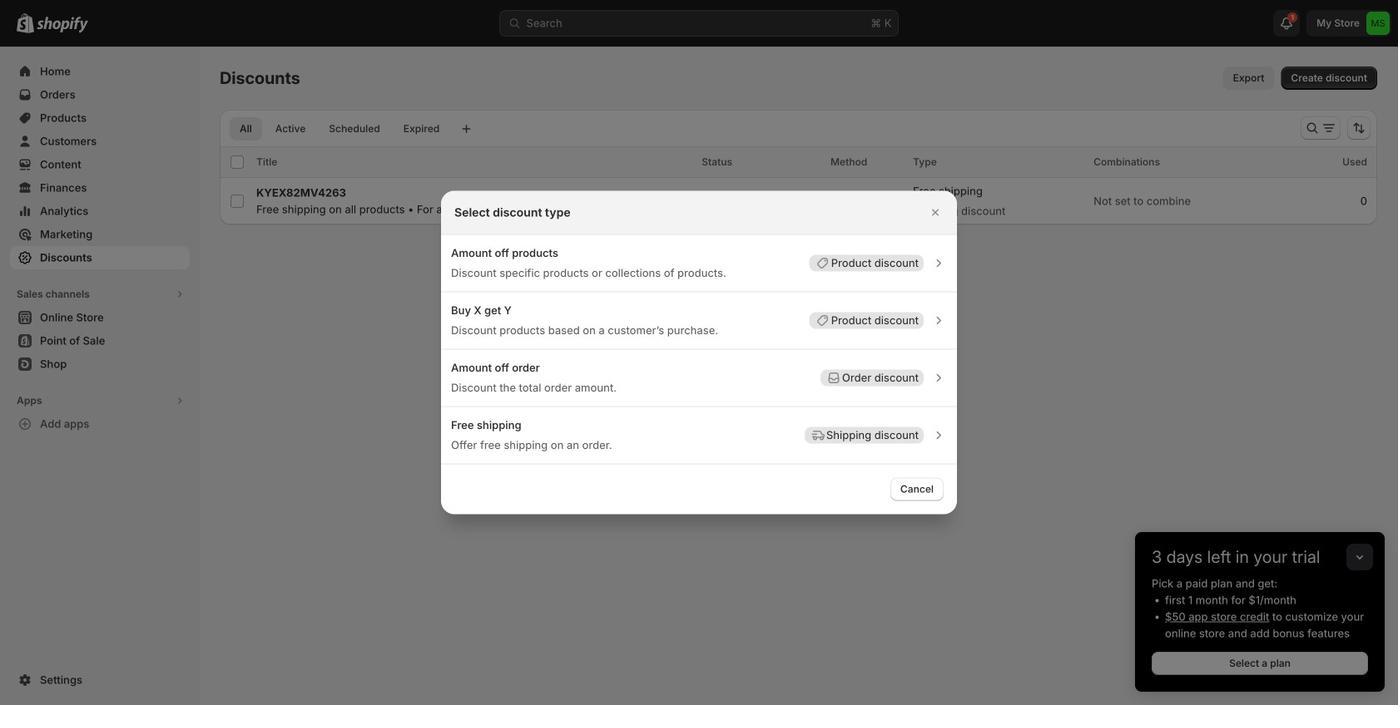 Task type: describe. For each thing, give the bounding box(es) containing it.
shopify image
[[37, 16, 88, 33]]



Task type: locate. For each thing, give the bounding box(es) containing it.
tab list
[[226, 117, 453, 141]]

dialog
[[0, 191, 1398, 515]]



Task type: vqa. For each thing, say whether or not it's contained in the screenshot.
⌘ K
no



